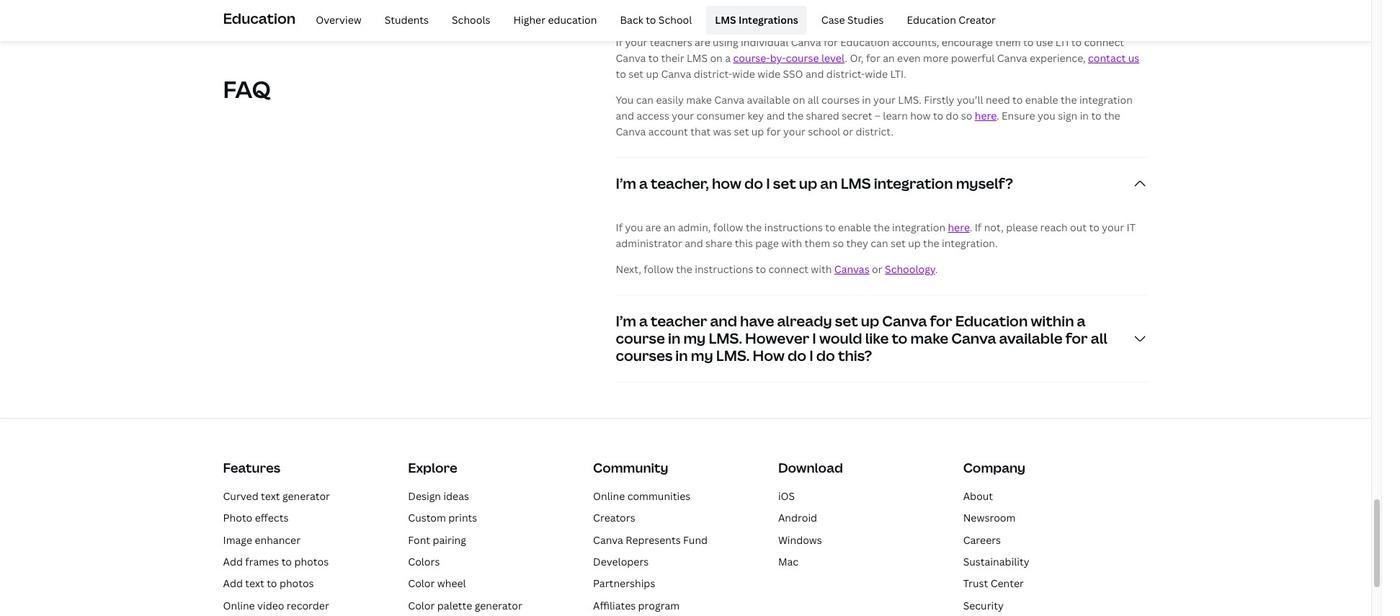 Task type: vqa. For each thing, say whether or not it's contained in the screenshot.
1st I'm from the bottom of the page
yes



Task type: describe. For each thing, give the bounding box(es) containing it.
partnerships
[[593, 577, 656, 591]]

developers
[[593, 555, 649, 569]]

generator for curved text generator
[[283, 489, 330, 503]]

recorder
[[287, 599, 329, 613]]

how
[[753, 346, 785, 366]]

add frames to photos link
[[223, 555, 329, 569]]

colors
[[408, 555, 440, 569]]

myself?
[[957, 174, 1014, 194]]

to right 'lti' at the top of the page
[[1072, 36, 1082, 49]]

color palette generator
[[408, 599, 523, 613]]

on inside you can easily make canva available on all courses in your lms. firstly you'll need to enable the integration and access your consumer key and the shared secret – learn how to do so
[[793, 93, 806, 107]]

i inside dropdown button
[[767, 174, 771, 194]]

font
[[408, 533, 431, 547]]

like
[[866, 329, 889, 349]]

an inside course-by-course level . or, for an even more powerful canva experience, contact us to set up canva district-wide wide sso and district-wide lti.
[[883, 51, 895, 65]]

even
[[898, 51, 921, 65]]

1 horizontal spatial instructions
[[765, 221, 823, 235]]

school
[[809, 125, 841, 139]]

with inside . if not, please reach out to your it administrator and share this page with them so they can set up the integration.
[[782, 237, 803, 250]]

higher education link
[[505, 6, 606, 35]]

company
[[964, 460, 1026, 477]]

design ideas
[[408, 489, 469, 503]]

for inside . ensure you sign in to the canva account that was set up for your school or district.
[[767, 125, 781, 139]]

this
[[735, 237, 753, 250]]

affiliates program link
[[593, 599, 680, 613]]

secret
[[842, 109, 873, 123]]

already
[[778, 312, 833, 331]]

case studies link
[[813, 6, 893, 35]]

if for if your teachers are using individual canva for education accounts, encourage them to use lti to connect canva to their lms on a
[[616, 36, 623, 49]]

them inside . if not, please reach out to your it administrator and share this page with them so they can set up the integration.
[[805, 237, 831, 250]]

all inside you can easily make canva available on all courses in your lms. firstly you'll need to enable the integration and access your consumer key and the shared secret – learn how to do so
[[808, 93, 820, 107]]

wheel
[[438, 577, 466, 591]]

1 horizontal spatial follow
[[714, 221, 744, 235]]

next, follow the instructions to connect with canvas or schoology .
[[616, 263, 938, 276]]

creator
[[959, 13, 996, 27]]

0 horizontal spatial here
[[949, 221, 970, 235]]

education inside i'm a teacher and have already set up canva for education within a course in my lms. however i would like to make canva available for all courses in my lms. how do i do this?
[[956, 312, 1028, 331]]

3 wide from the left
[[866, 67, 888, 81]]

experience,
[[1030, 51, 1086, 65]]

contact
[[1089, 51, 1127, 65]]

color for color palette generator
[[408, 599, 435, 613]]

and inside course-by-course level . or, for an even more powerful canva experience, contact us to set up canva district-wide wide sso and district-wide lti.
[[806, 67, 825, 81]]

to up ensure
[[1013, 93, 1024, 107]]

not,
[[985, 221, 1004, 235]]

education up accounts,
[[908, 13, 957, 27]]

set inside course-by-course level . or, for an even more powerful canva experience, contact us to set up canva district-wide wide sso and district-wide lti.
[[629, 67, 644, 81]]

creators
[[593, 511, 636, 525]]

lms integrations
[[716, 13, 799, 27]]

online for online video recorder
[[223, 599, 255, 613]]

course inside course-by-course level . or, for an even more powerful canva experience, contact us to set up canva district-wide wide sso and district-wide lti.
[[786, 51, 820, 65]]

higher education
[[514, 13, 597, 27]]

education
[[548, 13, 597, 27]]

access
[[637, 109, 670, 123]]

admin,
[[678, 221, 711, 235]]

2 vertical spatial an
[[664, 221, 676, 235]]

schools link
[[443, 6, 499, 35]]

. if not, please reach out to your it administrator and share this page with them so they can set up the integration.
[[616, 221, 1136, 250]]

mac link
[[779, 555, 799, 569]]

add frames to photos
[[223, 555, 329, 569]]

text for curved
[[261, 489, 280, 503]]

back
[[620, 13, 644, 27]]

do left this?
[[817, 346, 836, 366]]

1 vertical spatial you
[[625, 221, 643, 235]]

curved text generator
[[223, 489, 330, 503]]

1 vertical spatial with
[[811, 263, 832, 276]]

i'm a teacher and have already set up canva for education within a course in my lms. however i would like to make canva available for all courses in my lms. how do i do this? button
[[616, 296, 1149, 382]]

developers link
[[593, 555, 649, 569]]

for inside course-by-course level . or, for an even more powerful canva experience, contact us to set up canva district-wide wide sso and district-wide lti.
[[867, 51, 881, 65]]

design ideas link
[[408, 489, 469, 503]]

you inside . ensure you sign in to the canva account that was set up for your school or district.
[[1038, 109, 1056, 123]]

overview
[[316, 13, 362, 27]]

i'm a teacher, how do i set up an lms integration myself? button
[[616, 158, 1149, 210]]

easily
[[656, 93, 684, 107]]

the inside . ensure you sign in to the canva account that was set up for your school or district.
[[1105, 109, 1121, 123]]

here link for ensure
[[975, 109, 997, 123]]

connect inside if your teachers are using individual canva for education accounts, encourage them to use lti to connect canva to their lms on a
[[1085, 36, 1125, 49]]

lms inside dropdown button
[[841, 174, 872, 194]]

online video recorder
[[223, 599, 329, 613]]

administrator
[[616, 237, 683, 250]]

my left have
[[684, 329, 706, 349]]

by-
[[771, 51, 786, 65]]

canvas link
[[835, 263, 870, 276]]

to inside menu bar
[[646, 13, 657, 27]]

. inside course-by-course level . or, for an even more powerful canva experience, contact us to set up canva district-wide wide sso and district-wide lti.
[[845, 51, 848, 65]]

to up video
[[267, 577, 277, 591]]

education creator link
[[899, 6, 1005, 35]]

encourage
[[942, 36, 993, 49]]

1 vertical spatial instructions
[[695, 263, 754, 276]]

careers
[[964, 533, 1002, 547]]

you'll
[[957, 93, 984, 107]]

photo effects link
[[223, 511, 289, 525]]

frames
[[245, 555, 279, 569]]

online communities
[[593, 489, 691, 503]]

1 vertical spatial are
[[646, 221, 662, 235]]

to down i'm a teacher, how do i set up an lms integration myself? at top
[[826, 221, 836, 235]]

make inside you can easily make canva available on all courses in your lms. firstly you'll need to enable the integration and access your consumer key and the shared secret – learn how to do so
[[687, 93, 712, 107]]

make inside i'm a teacher and have already set up canva for education within a course in my lms. however i would like to make canva available for all courses in my lms. how do i do this?
[[911, 329, 949, 349]]

account
[[649, 125, 688, 139]]

teacher
[[651, 312, 708, 331]]

image enhancer
[[223, 533, 301, 547]]

0 horizontal spatial enable
[[839, 221, 872, 235]]

do right how
[[788, 346, 807, 366]]

your inside . ensure you sign in to the canva account that was set up for your school or district.
[[784, 125, 806, 139]]

so inside you can easily make canva available on all courses in your lms. firstly you'll need to enable the integration and access your consumer key and the shared secret – learn how to do so
[[962, 109, 973, 123]]

can inside you can easily make canva available on all courses in your lms. firstly you'll need to enable the integration and access your consumer key and the shared secret – learn how to do so
[[636, 93, 654, 107]]

your down easily
[[672, 109, 694, 123]]

online for online communities
[[593, 489, 625, 503]]

accounts,
[[893, 36, 940, 49]]

to inside . ensure you sign in to the canva account that was set up for your school or district.
[[1092, 109, 1102, 123]]

sign
[[1059, 109, 1078, 123]]

text for add
[[245, 577, 264, 591]]

course-
[[734, 51, 771, 65]]

affiliates program
[[593, 599, 680, 613]]

or,
[[850, 51, 864, 65]]

next,
[[616, 263, 642, 276]]

add text to photos
[[223, 577, 314, 591]]

canva represents fund link
[[593, 533, 708, 547]]

they
[[847, 237, 869, 250]]

1 vertical spatial connect
[[769, 263, 809, 276]]

set inside . ensure you sign in to the canva account that was set up for your school or district.
[[734, 125, 749, 139]]

generator for color palette generator
[[475, 599, 523, 613]]

canva inside . ensure you sign in to the canva account that was set up for your school or district.
[[616, 125, 646, 139]]

to inside course-by-course level . or, for an even more powerful canva experience, contact us to set up canva district-wide wide sso and district-wide lti.
[[616, 67, 626, 81]]

i'm a teacher, how do i set up an lms integration myself?
[[616, 174, 1014, 194]]

photos for add frames to photos
[[294, 555, 329, 569]]

windows link
[[779, 533, 823, 547]]

your up '–'
[[874, 93, 896, 107]]

back to school link
[[612, 6, 701, 35]]

the down admin,
[[677, 263, 693, 276]]

here link for if
[[949, 221, 970, 235]]

your inside . if not, please reach out to your it administrator and share this page with them so they can set up the integration.
[[1103, 221, 1125, 235]]

2 vertical spatial integration
[[893, 221, 946, 235]]

consumer
[[697, 109, 746, 123]]

1 district- from the left
[[694, 67, 733, 81]]

up inside . ensure you sign in to the canva account that was set up for your school or district.
[[752, 125, 765, 139]]

integration inside dropdown button
[[874, 174, 954, 194]]

a inside dropdown button
[[640, 174, 648, 194]]

ios
[[779, 489, 795, 503]]

program
[[639, 599, 680, 613]]

need
[[986, 93, 1011, 107]]

sso
[[783, 67, 804, 81]]

mac
[[779, 555, 799, 569]]

you
[[616, 93, 634, 107]]

creators link
[[593, 511, 636, 525]]

prints
[[449, 511, 478, 525]]

about
[[964, 489, 994, 503]]

integrations
[[739, 13, 799, 27]]

lms integrations link
[[707, 6, 807, 35]]

trust
[[964, 577, 989, 591]]

to down firstly
[[934, 109, 944, 123]]

a right within
[[1078, 312, 1086, 331]]

back to school
[[620, 13, 692, 27]]

how inside you can easily make canva available on all courses in your lms. firstly you'll need to enable the integration and access your consumer key and the shared secret – learn how to do so
[[911, 109, 931, 123]]



Task type: locate. For each thing, give the bounding box(es) containing it.
education up faq
[[223, 9, 296, 28]]

are
[[695, 36, 711, 49], [646, 221, 662, 235]]

do up "if you are an admin, follow the instructions to enable the integration here"
[[745, 174, 764, 194]]

text
[[261, 489, 280, 503], [245, 577, 264, 591]]

1 horizontal spatial with
[[811, 263, 832, 276]]

make right like
[[911, 329, 949, 349]]

an left admin,
[[664, 221, 676, 235]]

course-by-course level . or, for an even more powerful canva experience, contact us to set up canva district-wide wide sso and district-wide lti.
[[616, 51, 1140, 81]]

the up this
[[746, 221, 762, 235]]

lms inside if your teachers are using individual canva for education accounts, encourage them to use lti to connect canva to their lms on a
[[687, 51, 708, 65]]

menu bar containing overview
[[302, 6, 1005, 35]]

up inside course-by-course level . or, for an even more powerful canva experience, contact us to set up canva district-wide wide sso and district-wide lti.
[[646, 67, 659, 81]]

pairing
[[433, 533, 466, 547]]

color for color wheel
[[408, 577, 435, 591]]

here link down need at the right top
[[975, 109, 997, 123]]

an down school
[[821, 174, 838, 194]]

to right out at the top
[[1090, 221, 1100, 235]]

1 vertical spatial an
[[821, 174, 838, 194]]

education up or,
[[841, 36, 890, 49]]

course up "sso"
[[786, 51, 820, 65]]

to inside i'm a teacher and have already set up canva for education within a course in my lms. however i would like to make canva available for all courses in my lms. how do i do this?
[[892, 329, 908, 349]]

curved text generator link
[[223, 489, 330, 503]]

1 vertical spatial integration
[[874, 174, 954, 194]]

to up "you"
[[616, 67, 626, 81]]

do inside dropdown button
[[745, 174, 764, 194]]

district- down or,
[[827, 67, 866, 81]]

or right canvas link
[[873, 263, 883, 276]]

or down the secret
[[843, 125, 854, 139]]

up down key at the top right of the page
[[752, 125, 765, 139]]

windows
[[779, 533, 823, 547]]

courses inside you can easily make canva available on all courses in your lms. firstly you'll need to enable the integration and access your consumer key and the shared secret – learn how to do so
[[822, 93, 860, 107]]

. down . if not, please reach out to your it administrator and share this page with them so they can set up the integration. at the top
[[936, 263, 938, 276]]

1 vertical spatial so
[[833, 237, 844, 250]]

1 horizontal spatial district-
[[827, 67, 866, 81]]

enable up ensure
[[1026, 93, 1059, 107]]

integration.
[[942, 237, 998, 250]]

1 horizontal spatial or
[[873, 263, 883, 276]]

lms inside menu bar
[[716, 13, 737, 27]]

. inside . if not, please reach out to your it administrator and share this page with them so they can set up the integration.
[[970, 221, 973, 235]]

1 horizontal spatial generator
[[475, 599, 523, 613]]

0 vertical spatial you
[[1038, 109, 1056, 123]]

2 horizontal spatial lms
[[841, 174, 872, 194]]

0 horizontal spatial available
[[747, 93, 791, 107]]

if inside if your teachers are using individual canva for education accounts, encourage them to use lti to connect canva to their lms on a
[[616, 36, 623, 49]]

on
[[711, 51, 723, 65], [793, 93, 806, 107]]

using
[[713, 36, 739, 49]]

add
[[223, 555, 243, 569], [223, 577, 243, 591]]

1 vertical spatial how
[[712, 174, 742, 194]]

0 horizontal spatial district-
[[694, 67, 733, 81]]

partnerships link
[[593, 577, 656, 591]]

2 wide from the left
[[758, 67, 781, 81]]

0 horizontal spatial or
[[843, 125, 854, 139]]

so
[[962, 109, 973, 123], [833, 237, 844, 250]]

canvas
[[835, 263, 870, 276]]

i'm for i'm a teacher and have already set up canva for education within a course in my lms. however i would like to make canva available for all courses in my lms. how do i do this?
[[616, 312, 637, 331]]

follow
[[714, 221, 744, 235], [644, 263, 674, 276]]

education creator
[[908, 13, 996, 27]]

0 vertical spatial them
[[996, 36, 1021, 49]]

1 vertical spatial here link
[[949, 221, 970, 235]]

please
[[1007, 221, 1038, 235]]

0 vertical spatial here
[[975, 109, 997, 123]]

1 vertical spatial make
[[911, 329, 949, 349]]

1 horizontal spatial here
[[975, 109, 997, 123]]

menu bar
[[302, 6, 1005, 35]]

features
[[223, 460, 281, 477]]

set up "if you are an admin, follow the instructions to enable the integration here"
[[774, 174, 797, 194]]

1 horizontal spatial on
[[793, 93, 806, 107]]

and left have
[[711, 312, 738, 331]]

a inside if your teachers are using individual canva for education accounts, encourage them to use lti to connect canva to their lms on a
[[726, 51, 731, 65]]

1 vertical spatial online
[[223, 599, 255, 613]]

0 vertical spatial an
[[883, 51, 895, 65]]

enable up the they
[[839, 221, 872, 235]]

all inside i'm a teacher and have already set up canva for education within a course in my lms. however i would like to make canva available for all courses in my lms. how do i do this?
[[1092, 329, 1108, 349]]

2 horizontal spatial wide
[[866, 67, 888, 81]]

are inside if your teachers are using individual canva for education accounts, encourage them to use lti to connect canva to their lms on a
[[695, 36, 711, 49]]

lms up using
[[716, 13, 737, 27]]

this?
[[839, 346, 873, 366]]

up
[[646, 67, 659, 81], [752, 125, 765, 139], [799, 174, 818, 194], [909, 237, 921, 250], [861, 312, 880, 331]]

and right "sso"
[[806, 67, 825, 81]]

0 vertical spatial enable
[[1026, 93, 1059, 107]]

1 color from the top
[[408, 577, 435, 591]]

level
[[822, 51, 845, 65]]

color down color wheel link at bottom left
[[408, 599, 435, 613]]

i
[[767, 174, 771, 194], [813, 329, 817, 349], [810, 346, 814, 366]]

0 vertical spatial can
[[636, 93, 654, 107]]

instructions down 'share'
[[695, 263, 754, 276]]

set right was
[[734, 125, 749, 139]]

0 horizontal spatial so
[[833, 237, 844, 250]]

. left or,
[[845, 51, 848, 65]]

your down back
[[625, 36, 648, 49]]

reach
[[1041, 221, 1068, 235]]

their
[[662, 51, 685, 65]]

if up administrator
[[616, 221, 623, 235]]

courses up the secret
[[822, 93, 860, 107]]

so down you'll
[[962, 109, 973, 123]]

instructions
[[765, 221, 823, 235], [695, 263, 754, 276]]

0 vertical spatial or
[[843, 125, 854, 139]]

1 vertical spatial color
[[408, 599, 435, 613]]

1 horizontal spatial them
[[996, 36, 1021, 49]]

1 vertical spatial text
[[245, 577, 264, 591]]

and inside i'm a teacher and have already set up canva for education within a course in my lms. however i would like to make canva available for all courses in my lms. how do i do this?
[[711, 312, 738, 331]]

if inside . if not, please reach out to your it administrator and share this page with them so they can set up the integration.
[[975, 221, 982, 235]]

up inside dropdown button
[[799, 174, 818, 194]]

district- down using
[[694, 67, 733, 81]]

ideas
[[444, 489, 469, 503]]

follow down administrator
[[644, 263, 674, 276]]

2 horizontal spatial an
[[883, 51, 895, 65]]

all right within
[[1092, 329, 1108, 349]]

0 horizontal spatial them
[[805, 237, 831, 250]]

integration down contact
[[1080, 93, 1133, 107]]

my down 'teacher'
[[691, 346, 714, 366]]

course-by-course level link
[[734, 51, 845, 65]]

0 horizontal spatial make
[[687, 93, 712, 107]]

custom
[[408, 511, 446, 525]]

1 horizontal spatial course
[[786, 51, 820, 65]]

students
[[385, 13, 429, 27]]

photos up 'recorder'
[[280, 577, 314, 591]]

and inside . if not, please reach out to your it administrator and share this page with them so they can set up the integration.
[[685, 237, 704, 250]]

the up sign
[[1061, 93, 1078, 107]]

1 horizontal spatial so
[[962, 109, 973, 123]]

custom prints link
[[408, 511, 478, 525]]

more
[[924, 51, 949, 65]]

1 horizontal spatial online
[[593, 489, 625, 503]]

to right sign
[[1092, 109, 1102, 123]]

up inside i'm a teacher and have already set up canva for education within a course in my lms. however i would like to make canva available for all courses in my lms. how do i do this?
[[861, 312, 880, 331]]

courses inside i'm a teacher and have already set up canva for education within a course in my lms. however i would like to make canva available for all courses in my lms. how do i do this?
[[616, 346, 673, 366]]

on down using
[[711, 51, 723, 65]]

to inside . if not, please reach out to your it administrator and share this page with them so they can set up the integration.
[[1090, 221, 1100, 235]]

up up this?
[[861, 312, 880, 331]]

with down "if you are an admin, follow the instructions to enable the integration here"
[[782, 237, 803, 250]]

1 horizontal spatial make
[[911, 329, 949, 349]]

up up "if you are an admin, follow the instructions to enable the integration here"
[[799, 174, 818, 194]]

0 horizontal spatial you
[[625, 221, 643, 235]]

image
[[223, 533, 252, 547]]

teacher,
[[651, 174, 709, 194]]

wide
[[733, 67, 756, 81], [758, 67, 781, 81], [866, 67, 888, 81]]

enable inside you can easily make canva available on all courses in your lms. firstly you'll need to enable the integration and access your consumer key and the shared secret – learn how to do so
[[1026, 93, 1059, 107]]

an inside dropdown button
[[821, 174, 838, 194]]

higher
[[514, 13, 546, 27]]

wide down course-
[[733, 67, 756, 81]]

a left 'teacher'
[[640, 312, 648, 331]]

1 vertical spatial add
[[223, 577, 243, 591]]

connect down page
[[769, 263, 809, 276]]

1 i'm from the top
[[616, 174, 637, 194]]

use
[[1037, 36, 1054, 49]]

canva inside you can easily make canva available on all courses in your lms. firstly you'll need to enable the integration and access your consumer key and the shared secret – learn how to do so
[[715, 93, 745, 107]]

are up administrator
[[646, 221, 662, 235]]

0 vertical spatial on
[[711, 51, 723, 65]]

. up integration.
[[970, 221, 973, 235]]

do inside you can easily make canva available on all courses in your lms. firstly you'll need to enable the integration and access your consumer key and the shared secret – learn how to do so
[[946, 109, 959, 123]]

case studies
[[822, 13, 884, 27]]

download
[[779, 460, 844, 477]]

on inside if your teachers are using individual canva for education accounts, encourage them to use lti to connect canva to their lms on a
[[711, 51, 723, 65]]

the right sign
[[1105, 109, 1121, 123]]

teachers
[[650, 36, 693, 49]]

lms down the district.
[[841, 174, 872, 194]]

up up easily
[[646, 67, 659, 81]]

1 vertical spatial generator
[[475, 599, 523, 613]]

here
[[975, 109, 997, 123], [949, 221, 970, 235]]

0 vertical spatial generator
[[283, 489, 330, 503]]

1 vertical spatial all
[[1092, 329, 1108, 349]]

how inside dropdown button
[[712, 174, 742, 194]]

them left use
[[996, 36, 1021, 49]]

0 horizontal spatial here link
[[949, 221, 970, 235]]

1 vertical spatial or
[[873, 263, 883, 276]]

0 vertical spatial text
[[261, 489, 280, 503]]

would
[[820, 329, 863, 349]]

or
[[843, 125, 854, 139], [873, 263, 883, 276]]

. down need at the right top
[[997, 109, 1000, 123]]

0 horizontal spatial instructions
[[695, 263, 754, 276]]

photos
[[294, 555, 329, 569], [280, 577, 314, 591]]

integration up . if not, please reach out to your it administrator and share this page with them so they can set up the integration. at the top
[[874, 174, 954, 194]]

case
[[822, 13, 845, 27]]

you
[[1038, 109, 1056, 123], [625, 221, 643, 235]]

so left the they
[[833, 237, 844, 250]]

0 vertical spatial all
[[808, 93, 820, 107]]

generator right palette
[[475, 599, 523, 613]]

a left teacher,
[[640, 174, 648, 194]]

2 color from the top
[[408, 599, 435, 613]]

do
[[946, 109, 959, 123], [745, 174, 764, 194], [788, 346, 807, 366], [817, 346, 836, 366]]

1 horizontal spatial enable
[[1026, 93, 1059, 107]]

the left shared
[[788, 109, 804, 123]]

0 horizontal spatial connect
[[769, 263, 809, 276]]

1 vertical spatial them
[[805, 237, 831, 250]]

0 vertical spatial connect
[[1085, 36, 1125, 49]]

lms. inside you can easily make canva available on all courses in your lms. firstly you'll need to enable the integration and access your consumer key and the shared secret – learn how to do so
[[899, 93, 922, 107]]

and down admin,
[[685, 237, 704, 250]]

0 horizontal spatial wide
[[733, 67, 756, 81]]

0 horizontal spatial an
[[664, 221, 676, 235]]

add for add text to photos
[[223, 577, 243, 591]]

0 vertical spatial course
[[786, 51, 820, 65]]

i'm left teacher,
[[616, 174, 637, 194]]

1 vertical spatial photos
[[280, 577, 314, 591]]

2 i'm from the top
[[616, 312, 637, 331]]

1 vertical spatial can
[[871, 237, 889, 250]]

an up lti.
[[883, 51, 895, 65]]

curved
[[223, 489, 259, 503]]

if for if you are an admin, follow the instructions to enable the integration here
[[616, 221, 623, 235]]

and right key at the top right of the page
[[767, 109, 785, 123]]

1 horizontal spatial you
[[1038, 109, 1056, 123]]

to left 'their'
[[649, 51, 659, 65]]

0 vertical spatial with
[[782, 237, 803, 250]]

for inside if your teachers are using individual canva for education accounts, encourage them to use lti to connect canva to their lms on a
[[824, 36, 838, 49]]

center
[[991, 577, 1025, 591]]

0 vertical spatial color
[[408, 577, 435, 591]]

that
[[691, 125, 711, 139]]

to down the enhancer
[[282, 555, 292, 569]]

schoology link
[[886, 263, 936, 276]]

.
[[845, 51, 848, 65], [997, 109, 1000, 123], [970, 221, 973, 235], [936, 263, 938, 276]]

1 horizontal spatial here link
[[975, 109, 997, 123]]

generator up effects
[[283, 489, 330, 503]]

font pairing link
[[408, 533, 466, 547]]

set up "you"
[[629, 67, 644, 81]]

community
[[593, 460, 669, 477]]

how right teacher,
[[712, 174, 742, 194]]

you can easily make canva available on all courses in your lms. firstly you'll need to enable the integration and access your consumer key and the shared secret – learn how to do so
[[616, 93, 1133, 123]]

0 vertical spatial here link
[[975, 109, 997, 123]]

1 vertical spatial lms
[[687, 51, 708, 65]]

lti
[[1056, 36, 1070, 49]]

1 add from the top
[[223, 555, 243, 569]]

1 wide from the left
[[733, 67, 756, 81]]

0 horizontal spatial courses
[[616, 346, 673, 366]]

0 vertical spatial lms
[[716, 13, 737, 27]]

1 vertical spatial here
[[949, 221, 970, 235]]

0 horizontal spatial lms
[[687, 51, 708, 65]]

1 horizontal spatial available
[[1000, 329, 1063, 349]]

education inside if your teachers are using individual canva for education accounts, encourage them to use lti to connect canva to their lms on a
[[841, 36, 890, 49]]

colors link
[[408, 555, 440, 569]]

1 vertical spatial available
[[1000, 329, 1063, 349]]

0 horizontal spatial course
[[616, 329, 665, 349]]

0 vertical spatial make
[[687, 93, 712, 107]]

in inside you can easily make canva available on all courses in your lms. firstly you'll need to enable the integration and access your consumer key and the shared secret – learn how to do so
[[863, 93, 872, 107]]

for
[[824, 36, 838, 49], [867, 51, 881, 65], [767, 125, 781, 139], [931, 312, 953, 331], [1066, 329, 1089, 349]]

schoology
[[886, 263, 936, 276]]

course inside i'm a teacher and have already set up canva for education within a course in my lms. however i would like to make canva available for all courses in my lms. how do i do this?
[[616, 329, 665, 349]]

in inside . ensure you sign in to the canva account that was set up for your school or district.
[[1081, 109, 1090, 123]]

0 vertical spatial follow
[[714, 221, 744, 235]]

0 vertical spatial available
[[747, 93, 791, 107]]

1 vertical spatial on
[[793, 93, 806, 107]]

1 vertical spatial courses
[[616, 346, 673, 366]]

so inside . if not, please reach out to your it administrator and share this page with them so they can set up the integration.
[[833, 237, 844, 250]]

available inside i'm a teacher and have already set up canva for education within a course in my lms. however i would like to make canva available for all courses in my lms. how do i do this?
[[1000, 329, 1063, 349]]

an
[[883, 51, 895, 65], [821, 174, 838, 194], [664, 221, 676, 235]]

shared
[[806, 109, 840, 123]]

0 vertical spatial photos
[[294, 555, 329, 569]]

up inside . if not, please reach out to your it administrator and share this page with them so they can set up the integration.
[[909, 237, 921, 250]]

affiliates
[[593, 599, 636, 613]]

the inside . if not, please reach out to your it administrator and share this page with them so they can set up the integration.
[[924, 237, 940, 250]]

if down back
[[616, 36, 623, 49]]

font pairing
[[408, 533, 466, 547]]

security link
[[964, 599, 1004, 613]]

to left use
[[1024, 36, 1034, 49]]

photos for add text to photos
[[280, 577, 314, 591]]

1 horizontal spatial connect
[[1085, 36, 1125, 49]]

security
[[964, 599, 1004, 613]]

firstly
[[925, 93, 955, 107]]

0 horizontal spatial how
[[712, 174, 742, 194]]

careers link
[[964, 533, 1002, 547]]

or inside . ensure you sign in to the canva account that was set up for your school or district.
[[843, 125, 854, 139]]

0 vertical spatial are
[[695, 36, 711, 49]]

up up schoology link
[[909, 237, 921, 250]]

set up schoology on the right
[[891, 237, 906, 250]]

to down page
[[756, 263, 767, 276]]

the down i'm a teacher, how do i set up an lms integration myself? dropdown button
[[874, 221, 890, 235]]

was
[[714, 125, 732, 139]]

0 vertical spatial i'm
[[616, 174, 637, 194]]

individual
[[741, 36, 789, 49]]

studies
[[848, 13, 884, 27]]

your left school
[[784, 125, 806, 139]]

here down need at the right top
[[975, 109, 997, 123]]

0 horizontal spatial are
[[646, 221, 662, 235]]

. ensure you sign in to the canva account that was set up for your school or district.
[[616, 109, 1121, 139]]

set inside dropdown button
[[774, 174, 797, 194]]

0 vertical spatial add
[[223, 555, 243, 569]]

0 vertical spatial how
[[911, 109, 931, 123]]

i'm inside dropdown button
[[616, 174, 637, 194]]

photo
[[223, 511, 253, 525]]

add for add frames to photos
[[223, 555, 243, 569]]

online communities link
[[593, 489, 691, 503]]

1 vertical spatial course
[[616, 329, 665, 349]]

us
[[1129, 51, 1140, 65]]

newsroom link
[[964, 511, 1016, 525]]

text down frames
[[245, 577, 264, 591]]

integration inside you can easily make canva available on all courses in your lms. firstly you'll need to enable the integration and access your consumer key and the shared secret – learn how to do so
[[1080, 93, 1133, 107]]

course down next,
[[616, 329, 665, 349]]

i'm for i'm a teacher, how do i set up an lms integration myself?
[[616, 174, 637, 194]]

communities
[[628, 489, 691, 503]]

key
[[748, 109, 764, 123]]

2 add from the top
[[223, 577, 243, 591]]

i'm inside i'm a teacher and have already set up canva for education within a course in my lms. however i would like to make canva available for all courses in my lms. how do i do this?
[[616, 312, 637, 331]]

make up consumer
[[687, 93, 712, 107]]

1 horizontal spatial can
[[871, 237, 889, 250]]

online left video
[[223, 599, 255, 613]]

. inside . ensure you sign in to the canva account that was set up for your school or district.
[[997, 109, 1000, 123]]

with left canvas link
[[811, 263, 832, 276]]

0 vertical spatial instructions
[[765, 221, 823, 235]]

are left using
[[695, 36, 711, 49]]

1 horizontal spatial lms
[[716, 13, 737, 27]]

available inside you can easily make canva available on all courses in your lms. firstly you'll need to enable the integration and access your consumer key and the shared secret – learn how to do so
[[747, 93, 791, 107]]

–
[[875, 109, 881, 123]]

android
[[779, 511, 818, 525]]

on down "sso"
[[793, 93, 806, 107]]

0 horizontal spatial all
[[808, 93, 820, 107]]

trust center link
[[964, 577, 1025, 591]]

1 horizontal spatial are
[[695, 36, 711, 49]]

students link
[[376, 6, 438, 35]]

you left sign
[[1038, 109, 1056, 123]]

how down firstly
[[911, 109, 931, 123]]

set left like
[[836, 312, 859, 331]]

page
[[756, 237, 779, 250]]

1 vertical spatial follow
[[644, 263, 674, 276]]

wide down by-
[[758, 67, 781, 81]]

follow up 'share'
[[714, 221, 744, 235]]

0 vertical spatial so
[[962, 109, 973, 123]]

here up integration.
[[949, 221, 970, 235]]

android link
[[779, 511, 818, 525]]

to right back
[[646, 13, 657, 27]]

set inside i'm a teacher and have already set up canva for education within a course in my lms. however i would like to make canva available for all courses in my lms. how do i do this?
[[836, 312, 859, 331]]

your inside if your teachers are using individual canva for education accounts, encourage them to use lti to connect canva to their lms on a
[[625, 36, 648, 49]]

all up shared
[[808, 93, 820, 107]]

0 vertical spatial integration
[[1080, 93, 1133, 107]]

set inside . if not, please reach out to your it administrator and share this page with them so they can set up the integration.
[[891, 237, 906, 250]]

1 vertical spatial i'm
[[616, 312, 637, 331]]

and down "you"
[[616, 109, 635, 123]]

them inside if your teachers are using individual canva for education accounts, encourage them to use lti to connect canva to their lms on a
[[996, 36, 1021, 49]]

if left 'not,'
[[975, 221, 982, 235]]

0 horizontal spatial follow
[[644, 263, 674, 276]]

can inside . if not, please reach out to your it administrator and share this page with them so they can set up the integration.
[[871, 237, 889, 250]]

1 horizontal spatial how
[[911, 109, 931, 123]]

can up access
[[636, 93, 654, 107]]

1 horizontal spatial all
[[1092, 329, 1108, 349]]

2 district- from the left
[[827, 67, 866, 81]]



